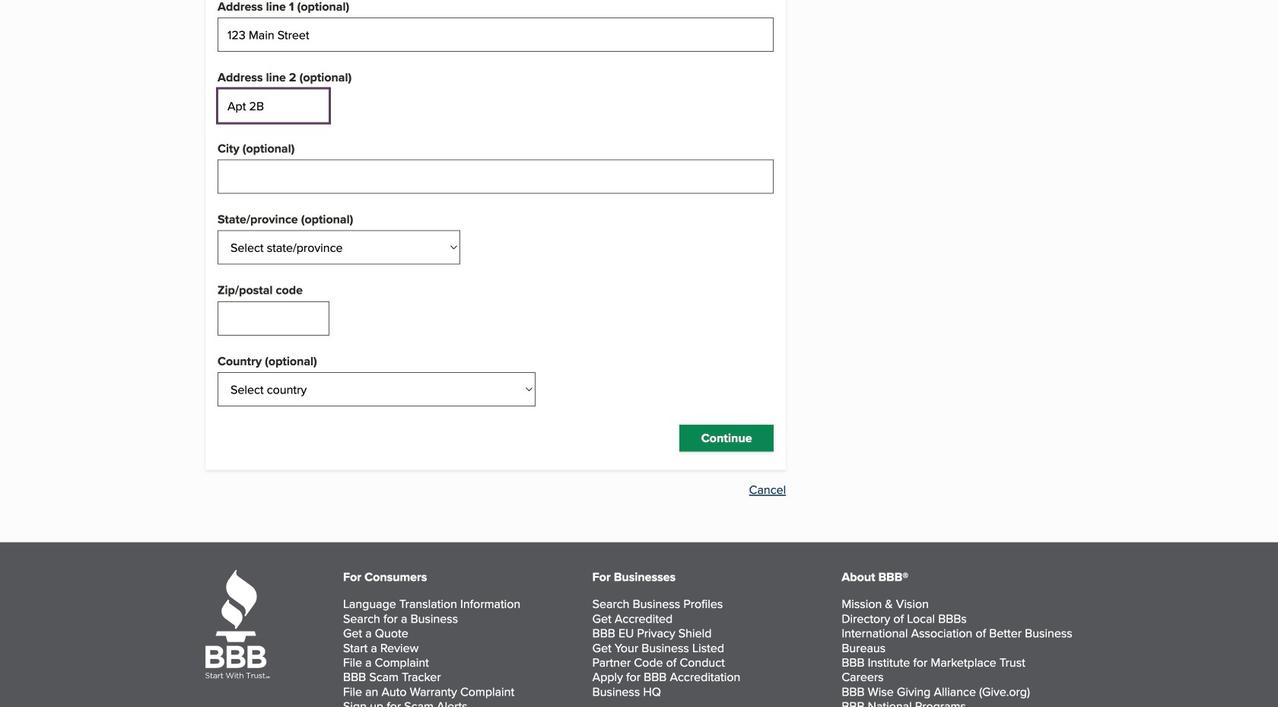 Task type: vqa. For each thing, say whether or not it's contained in the screenshot.
the BBB IMAGE
yes



Task type: describe. For each thing, give the bounding box(es) containing it.
bbb image
[[206, 570, 270, 679]]



Task type: locate. For each thing, give the bounding box(es) containing it.
None field
[[218, 18, 774, 52], [218, 89, 329, 123], [218, 160, 774, 194], [218, 301, 329, 336], [218, 18, 774, 52], [218, 89, 329, 123], [218, 160, 774, 194], [218, 301, 329, 336]]



